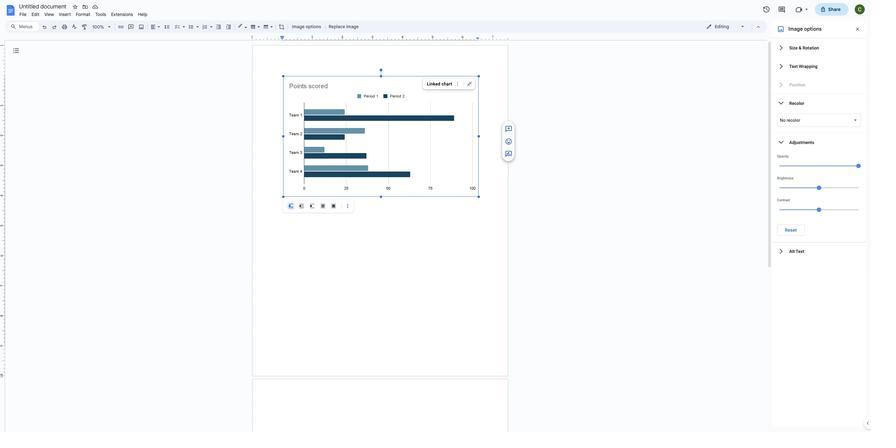Task type: describe. For each thing, give the bounding box(es) containing it.
Zoom field
[[90, 22, 113, 32]]

Menus field
[[8, 22, 39, 31]]

tools
[[95, 12, 106, 17]]

2 size image from the top
[[505, 138, 513, 145]]

extensions
[[111, 12, 133, 17]]

Break text radio
[[308, 201, 317, 211]]

bottom margin image
[[0, 344, 5, 376]]

help
[[138, 12, 147, 17]]

opacity slider
[[777, 159, 861, 173]]

option group inside image options application
[[286, 201, 338, 211]]

size & rotation tab
[[772, 39, 866, 57]]

edit
[[32, 12, 39, 17]]

wrapping
[[799, 64, 818, 69]]

linked chart options image
[[455, 81, 461, 87]]

options inside section
[[804, 26, 822, 32]]

text inside 'tab'
[[796, 249, 805, 254]]

image options inside image options section
[[789, 26, 822, 32]]

image options button
[[289, 22, 324, 31]]

share
[[829, 7, 841, 12]]

rotation
[[803, 45, 819, 50]]

chart
[[442, 81, 452, 86]]

editing
[[715, 24, 729, 29]]

editing button
[[702, 22, 749, 31]]

recolor group
[[772, 94, 866, 133]]

adjustments
[[790, 140, 815, 145]]

linked
[[427, 81, 441, 86]]

recolor
[[790, 101, 805, 106]]

file menu item
[[17, 11, 29, 18]]

view
[[44, 12, 54, 17]]

&
[[799, 45, 802, 50]]

recolor tab
[[772, 94, 866, 112]]

opacity
[[777, 154, 789, 159]]

menu bar banner
[[0, 0, 871, 432]]

contrast
[[777, 198, 790, 202]]

options inside button
[[306, 24, 321, 29]]

alt text
[[790, 249, 805, 254]]

reset
[[785, 227, 797, 233]]

Wrap text radio
[[297, 201, 306, 211]]

view menu item
[[42, 11, 56, 18]]

size
[[790, 45, 798, 50]]

left margin image
[[253, 35, 284, 40]]

share button
[[815, 3, 849, 16]]

image inside the image options button
[[292, 24, 305, 29]]

position tab
[[772, 76, 866, 94]]

replace
[[329, 24, 345, 29]]

insert
[[59, 12, 71, 17]]

extensions menu item
[[109, 11, 136, 18]]



Task type: vqa. For each thing, say whether or not it's contained in the screenshot.
Slide
no



Task type: locate. For each thing, give the bounding box(es) containing it.
menu bar
[[17, 8, 150, 18]]

reset button
[[777, 225, 805, 236]]

main toolbar
[[39, 0, 361, 78]]

0 horizontal spatial image
[[292, 24, 305, 29]]

menu bar containing file
[[17, 8, 150, 18]]

1 size image from the top
[[505, 125, 513, 133]]

0 horizontal spatial image options
[[292, 24, 321, 29]]

help menu item
[[136, 11, 150, 18]]

mode and view toolbar
[[702, 20, 764, 33]]

adjustments group
[[772, 133, 866, 242]]

1 horizontal spatial image options
[[789, 26, 822, 32]]

alt
[[790, 249, 795, 254]]

In front of text radio
[[329, 201, 338, 211]]

option group
[[286, 201, 338, 211]]

brightness image
[[817, 186, 822, 190]]

options
[[306, 24, 321, 29], [804, 26, 822, 32]]

no recolor
[[780, 118, 801, 123]]

image options application
[[0, 0, 871, 432]]

insert image image
[[138, 22, 145, 31]]

size & rotation
[[790, 45, 819, 50]]

size image
[[505, 150, 513, 158]]

image
[[292, 24, 305, 29], [789, 26, 803, 32]]

options left replace
[[306, 24, 321, 29]]

image options inside button
[[292, 24, 321, 29]]

brightness
[[777, 176, 794, 180]]

image options
[[292, 24, 321, 29], [789, 26, 822, 32]]

chart options element
[[423, 79, 476, 89]]

size image
[[505, 125, 513, 133], [505, 138, 513, 145]]

format menu item
[[73, 11, 93, 18]]

image
[[346, 24, 359, 29]]

image options section
[[772, 20, 866, 427]]

options up rotation
[[804, 26, 822, 32]]

image inside image options section
[[789, 26, 803, 32]]

adjustments tab
[[772, 133, 866, 152]]

Zoom text field
[[91, 23, 106, 31]]

image options left replace
[[292, 24, 321, 29]]

position
[[790, 82, 806, 87]]

1 horizontal spatial image
[[789, 26, 803, 32]]

0 vertical spatial size image
[[505, 125, 513, 133]]

no recolor button
[[777, 114, 861, 127]]

menu bar inside menu bar banner
[[17, 8, 150, 18]]

text
[[790, 64, 798, 69], [796, 249, 805, 254]]

line & paragraph spacing image
[[163, 22, 171, 31]]

text wrapping
[[790, 64, 818, 69]]

edit menu item
[[29, 11, 42, 18]]

text right alt
[[796, 249, 805, 254]]

alt text tab
[[772, 242, 866, 261]]

linked chart
[[427, 81, 452, 86]]

1 vertical spatial size image
[[505, 138, 513, 145]]

tools menu item
[[93, 11, 109, 18]]

Behind text radio
[[318, 201, 328, 211]]

contrast image
[[817, 208, 822, 212]]

opacity image
[[857, 164, 861, 168]]

1 vertical spatial text
[[796, 249, 805, 254]]

top margin image
[[0, 45, 5, 77]]

recolor
[[787, 118, 801, 123]]

image options up the size & rotation
[[789, 26, 822, 32]]

no
[[780, 118, 786, 123]]

replace image
[[329, 24, 359, 29]]

border dash image
[[263, 22, 270, 31]]

Star checkbox
[[71, 3, 80, 11]]

1 horizontal spatial options
[[804, 26, 822, 32]]

contrast slider
[[777, 202, 861, 217]]

right margin image
[[476, 35, 508, 40]]

text wrapping tab
[[772, 57, 866, 76]]

replace image button
[[327, 22, 360, 31]]

0 vertical spatial text
[[790, 64, 798, 69]]

file
[[19, 12, 27, 17]]

Rename text field
[[17, 3, 70, 10]]

brightness slider
[[777, 180, 861, 195]]

1
[[251, 35, 253, 39]]

format
[[76, 12, 90, 17]]

In line radio
[[286, 201, 296, 211]]

toolbar
[[284, 201, 352, 211]]

0 horizontal spatial options
[[306, 24, 321, 29]]

text inside tab
[[790, 64, 798, 69]]

text left wrapping
[[790, 64, 798, 69]]

insert menu item
[[56, 11, 73, 18]]



